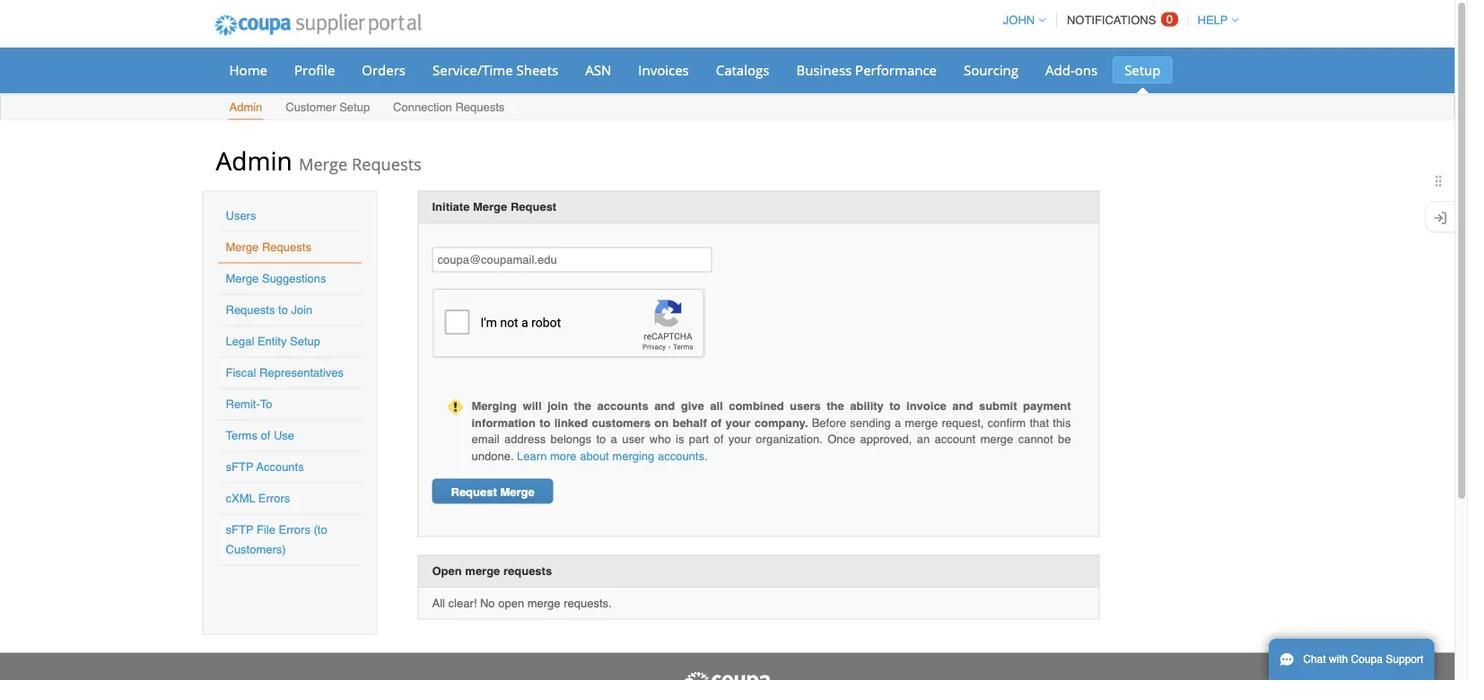 Task type: describe. For each thing, give the bounding box(es) containing it.
fiscal
[[226, 366, 256, 380]]

requests inside admin merge requests
[[352, 153, 422, 175]]

merge suggestions
[[226, 272, 326, 285]]

terms of use link
[[226, 429, 294, 443]]

merging will join the accounts and give all combined users the ability to invoice and submit payment information to linked customers on behalf of your company.
[[472, 399, 1071, 429]]

merge down confirm
[[981, 433, 1014, 446]]

merge up no
[[465, 564, 500, 578]]

company.
[[755, 416, 808, 429]]

sftp for sftp file errors (to customers)
[[226, 523, 254, 537]]

entity
[[258, 335, 287, 348]]

fiscal representatives
[[226, 366, 344, 380]]

customer setup
[[286, 101, 370, 114]]

business performance
[[797, 61, 937, 79]]

request merge button
[[432, 479, 554, 504]]

your inside before sending a merge request, confirm that this email address belongs to a user who is part of your organization. once approved, an account merge cannot be undone.
[[729, 433, 751, 446]]

connection
[[393, 101, 452, 114]]

customer setup link
[[285, 96, 371, 120]]

account
[[935, 433, 976, 446]]

is
[[676, 433, 684, 446]]

cxml
[[226, 492, 255, 505]]

setup link
[[1113, 57, 1173, 83]]

2 and from the left
[[953, 399, 973, 413]]

coupa@coupamail.edu text field
[[432, 247, 712, 273]]

requests to join
[[226, 303, 313, 317]]

invoices
[[638, 61, 689, 79]]

profile link
[[283, 57, 347, 83]]

to right ability
[[890, 399, 901, 413]]

be
[[1058, 433, 1071, 446]]

john link
[[995, 13, 1046, 27]]

terms of use
[[226, 429, 294, 443]]

navigation containing notifications 0
[[995, 3, 1239, 38]]

add-
[[1046, 61, 1075, 79]]

no
[[480, 596, 495, 610]]

legal
[[226, 335, 254, 348]]

service/time sheets link
[[421, 57, 570, 83]]

to inside before sending a merge request, confirm that this email address belongs to a user who is part of your organization. once approved, an account merge cannot be undone.
[[596, 433, 606, 446]]

invoice
[[907, 399, 947, 413]]

help link
[[1190, 13, 1239, 27]]

fiscal representatives link
[[226, 366, 344, 380]]

0 vertical spatial request
[[511, 200, 557, 214]]

home link
[[218, 57, 279, 83]]

confirm
[[988, 416, 1026, 429]]

requests inside 'link'
[[456, 101, 505, 114]]

catalogs link
[[704, 57, 781, 83]]

cxml errors link
[[226, 492, 290, 505]]

errors inside 'sftp file errors (to customers)'
[[279, 523, 310, 537]]

0 horizontal spatial a
[[611, 433, 617, 446]]

of inside before sending a merge request, confirm that this email address belongs to a user who is part of your organization. once approved, an account merge cannot be undone.
[[714, 433, 724, 446]]

that
[[1030, 416, 1049, 429]]

cannot
[[1019, 433, 1054, 446]]

help
[[1198, 13, 1228, 27]]

sending
[[850, 416, 891, 429]]

coupa
[[1351, 653, 1383, 666]]

service/time
[[433, 61, 513, 79]]

admin for admin
[[229, 101, 262, 114]]

asn link
[[574, 57, 623, 83]]

merging
[[472, 399, 517, 413]]

more
[[550, 449, 577, 463]]

organization.
[[756, 433, 823, 446]]

customers
[[592, 416, 651, 429]]

payment
[[1023, 399, 1071, 413]]

before
[[812, 416, 846, 429]]

sftp accounts link
[[226, 460, 304, 474]]

remit-
[[226, 398, 260, 411]]

requests.
[[564, 596, 612, 610]]

join
[[291, 303, 313, 317]]

merge down the users 'link'
[[226, 241, 259, 254]]

give
[[681, 399, 704, 413]]

0 vertical spatial errors
[[258, 492, 290, 505]]

sftp file errors (to customers) link
[[226, 523, 327, 557]]

users link
[[226, 209, 256, 223]]

use
[[274, 429, 294, 443]]

admin merge requests
[[216, 143, 422, 177]]

merge right 'open'
[[528, 596, 561, 610]]

connection requests link
[[392, 96, 506, 120]]

0
[[1167, 13, 1173, 26]]

of inside merging will join the accounts and give all combined users the ability to invoice and submit payment information to linked customers on behalf of your company.
[[711, 416, 722, 429]]

chat with coupa support
[[1304, 653, 1424, 666]]

orders
[[362, 61, 406, 79]]

belongs
[[551, 433, 592, 446]]

remit-to link
[[226, 398, 272, 411]]

to down join
[[540, 416, 551, 429]]

representatives
[[259, 366, 344, 380]]

profile
[[294, 61, 335, 79]]



Task type: locate. For each thing, give the bounding box(es) containing it.
legal entity setup link
[[226, 335, 320, 348]]

admin down home link at top left
[[229, 101, 262, 114]]

2 horizontal spatial setup
[[1125, 61, 1161, 79]]

1 vertical spatial your
[[729, 433, 751, 446]]

all
[[432, 596, 445, 610]]

0 vertical spatial setup
[[1125, 61, 1161, 79]]

and
[[654, 399, 675, 413], [953, 399, 973, 413]]

sftp for sftp accounts
[[226, 460, 254, 474]]

business performance link
[[785, 57, 949, 83]]

a up approved,
[[895, 416, 901, 429]]

admin for admin merge requests
[[216, 143, 292, 177]]

merge requests
[[226, 241, 311, 254]]

on
[[655, 416, 669, 429]]

sftp
[[226, 460, 254, 474], [226, 523, 254, 537]]

a up learn more about merging accounts.
[[611, 433, 617, 446]]

0 vertical spatial admin
[[229, 101, 262, 114]]

1 horizontal spatial request
[[511, 200, 557, 214]]

linked
[[554, 416, 588, 429]]

suggestions
[[262, 272, 326, 285]]

0 horizontal spatial coupa supplier portal image
[[202, 3, 434, 48]]

part
[[689, 433, 709, 446]]

learn more about merging accounts. link
[[517, 449, 708, 463]]

with
[[1329, 653, 1348, 666]]

merge inside button
[[500, 485, 535, 499]]

errors
[[258, 492, 290, 505], [279, 523, 310, 537]]

of right the part
[[714, 433, 724, 446]]

will
[[523, 399, 542, 413]]

merge for initiate
[[473, 200, 507, 214]]

1 vertical spatial coupa supplier portal image
[[683, 671, 772, 680]]

1 and from the left
[[654, 399, 675, 413]]

request
[[511, 200, 557, 214], [451, 485, 497, 499]]

setup down join
[[290, 335, 320, 348]]

requests to join link
[[226, 303, 313, 317]]

asn
[[585, 61, 612, 79]]

setup
[[1125, 61, 1161, 79], [339, 101, 370, 114], [290, 335, 320, 348]]

about
[[580, 449, 609, 463]]

sourcing
[[964, 61, 1019, 79]]

merge for request
[[500, 485, 535, 499]]

catalogs
[[716, 61, 770, 79]]

legal entity setup
[[226, 335, 320, 348]]

customers)
[[226, 543, 286, 557]]

request up coupa@coupamail.edu "text field"
[[511, 200, 557, 214]]

0 vertical spatial coupa supplier portal image
[[202, 3, 434, 48]]

initiate merge request
[[432, 200, 557, 214]]

to up "about"
[[596, 433, 606, 446]]

1 horizontal spatial and
[[953, 399, 973, 413]]

sftp accounts
[[226, 460, 304, 474]]

before sending a merge request, confirm that this email address belongs to a user who is part of your organization. once approved, an account merge cannot be undone.
[[472, 416, 1071, 463]]

merge for admin
[[299, 153, 348, 175]]

chat
[[1304, 653, 1326, 666]]

of down all at bottom
[[711, 416, 722, 429]]

orders link
[[350, 57, 417, 83]]

admin down admin "link"
[[216, 143, 292, 177]]

merge down merge requests
[[226, 272, 259, 285]]

0 horizontal spatial request
[[451, 485, 497, 499]]

admin inside "link"
[[229, 101, 262, 114]]

merge
[[299, 153, 348, 175], [473, 200, 507, 214], [226, 241, 259, 254], [226, 272, 259, 285], [500, 485, 535, 499]]

john
[[1003, 13, 1035, 27]]

merge up an
[[905, 416, 938, 429]]

requests
[[504, 564, 552, 578]]

your
[[726, 416, 751, 429], [729, 433, 751, 446]]

request merge
[[451, 485, 535, 499]]

and up on on the bottom of the page
[[654, 399, 675, 413]]

initiate
[[432, 200, 470, 214]]

navigation
[[995, 3, 1239, 38]]

information
[[472, 416, 536, 429]]

1 vertical spatial sftp
[[226, 523, 254, 537]]

requests down the service/time on the top of the page
[[456, 101, 505, 114]]

2 vertical spatial setup
[[290, 335, 320, 348]]

setup down the notifications 0
[[1125, 61, 1161, 79]]

the up linked
[[574, 399, 592, 413]]

support
[[1386, 653, 1424, 666]]

1 horizontal spatial the
[[827, 399, 844, 413]]

admin
[[229, 101, 262, 114], [216, 143, 292, 177]]

merge
[[905, 416, 938, 429], [981, 433, 1014, 446], [465, 564, 500, 578], [528, 596, 561, 610]]

all
[[710, 399, 723, 413]]

0 vertical spatial your
[[726, 416, 751, 429]]

merge down learn
[[500, 485, 535, 499]]

chat with coupa support button
[[1269, 639, 1435, 680]]

0 horizontal spatial setup
[[290, 335, 320, 348]]

1 vertical spatial setup
[[339, 101, 370, 114]]

users
[[226, 209, 256, 223]]

merge requests link
[[226, 241, 311, 254]]

remit-to
[[226, 398, 272, 411]]

requests down connection
[[352, 153, 422, 175]]

ons
[[1075, 61, 1098, 79]]

1 horizontal spatial coupa supplier portal image
[[683, 671, 772, 680]]

sheets
[[517, 61, 559, 79]]

sftp up "customers)"
[[226, 523, 254, 537]]

1 the from the left
[[574, 399, 592, 413]]

sourcing link
[[952, 57, 1030, 83]]

1 horizontal spatial a
[[895, 416, 901, 429]]

sftp inside 'sftp file errors (to customers)'
[[226, 523, 254, 537]]

accounts
[[256, 460, 304, 474]]

0 vertical spatial a
[[895, 416, 901, 429]]

merge inside admin merge requests
[[299, 153, 348, 175]]

0 horizontal spatial the
[[574, 399, 592, 413]]

1 horizontal spatial setup
[[339, 101, 370, 114]]

errors down accounts
[[258, 492, 290, 505]]

1 vertical spatial admin
[[216, 143, 292, 177]]

once
[[828, 433, 856, 446]]

a
[[895, 416, 901, 429], [611, 433, 617, 446]]

address
[[504, 433, 546, 446]]

open
[[432, 564, 462, 578]]

add-ons link
[[1034, 57, 1110, 83]]

1 vertical spatial a
[[611, 433, 617, 446]]

merge right initiate at left
[[473, 200, 507, 214]]

(to
[[314, 523, 327, 537]]

and up request,
[[953, 399, 973, 413]]

submit
[[979, 399, 1018, 413]]

to
[[260, 398, 272, 411]]

your inside merging will join the accounts and give all combined users the ability to invoice and submit payment information to linked customers on behalf of your company.
[[726, 416, 751, 429]]

the up before
[[827, 399, 844, 413]]

business
[[797, 61, 852, 79]]

1 vertical spatial request
[[451, 485, 497, 499]]

request inside button
[[451, 485, 497, 499]]

undone.
[[472, 449, 514, 463]]

of left use on the bottom left
[[261, 429, 270, 443]]

0 vertical spatial sftp
[[226, 460, 254, 474]]

to left join
[[278, 303, 288, 317]]

who
[[650, 433, 671, 446]]

sftp up cxml in the left of the page
[[226, 460, 254, 474]]

user
[[622, 433, 645, 446]]

requests up suggestions
[[262, 241, 311, 254]]

connection requests
[[393, 101, 505, 114]]

setup right customer
[[339, 101, 370, 114]]

1 sftp from the top
[[226, 460, 254, 474]]

coupa supplier portal image
[[202, 3, 434, 48], [683, 671, 772, 680]]

request down undone. at the left
[[451, 485, 497, 499]]

ability
[[850, 399, 884, 413]]

all clear! no open merge requests.
[[432, 596, 612, 610]]

errors left (to
[[279, 523, 310, 537]]

approved,
[[860, 433, 912, 446]]

1 vertical spatial errors
[[279, 523, 310, 537]]

merge down customer setup link
[[299, 153, 348, 175]]

accounts
[[597, 399, 649, 413]]

merging
[[612, 449, 655, 463]]

combined
[[729, 399, 784, 413]]

notifications 0
[[1067, 13, 1173, 27]]

0 horizontal spatial and
[[654, 399, 675, 413]]

requests up "legal"
[[226, 303, 275, 317]]

2 sftp from the top
[[226, 523, 254, 537]]

accounts.
[[658, 449, 708, 463]]

2 the from the left
[[827, 399, 844, 413]]



Task type: vqa. For each thing, say whether or not it's contained in the screenshot.
ONS
yes



